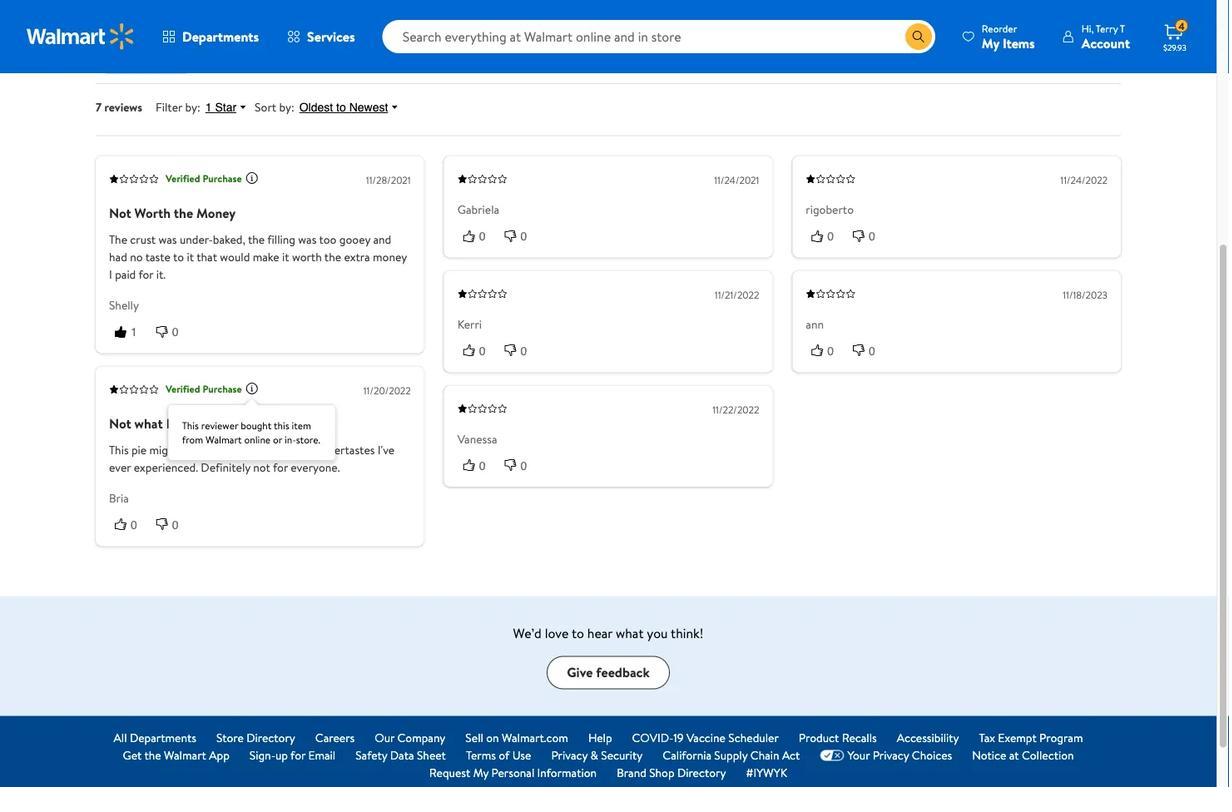 Task type: vqa. For each thing, say whether or not it's contained in the screenshot.


Task type: locate. For each thing, give the bounding box(es) containing it.
filter by:
[[156, 99, 200, 115]]

we'd love to hear what you think!
[[513, 624, 704, 642]]

product
[[799, 730, 840, 746]]

it
[[187, 249, 194, 265], [282, 249, 289, 265]]

4
[[1179, 19, 1186, 33]]

my
[[983, 34, 1000, 52], [474, 765, 489, 781]]

to
[[336, 101, 346, 114], [173, 249, 184, 265], [572, 624, 585, 642]]

for left it.
[[139, 266, 154, 283]]

1 inside popup button
[[205, 101, 212, 114]]

1 vertical spatial verified purchase
[[166, 382, 242, 396]]

not worth the money
[[109, 204, 236, 222]]

stars
[[110, 4, 134, 20]]

and
[[373, 231, 392, 248]]

money
[[196, 204, 236, 222]]

2 not from the top
[[109, 414, 131, 433]]

0 vertical spatial not
[[109, 204, 131, 222]]

1 horizontal spatial 1
[[131, 325, 137, 338]]

0 horizontal spatial privacy
[[552, 748, 588, 764]]

1 not from the top
[[109, 204, 131, 222]]

request
[[430, 765, 471, 781]]

1 horizontal spatial 7
[[382, 22, 388, 39]]

privacy choices icon image
[[821, 750, 845, 762]]

2 horizontal spatial to
[[572, 624, 585, 642]]

what left you
[[616, 624, 644, 642]]

1 horizontal spatial by:
[[279, 99, 295, 115]]

a
[[141, 53, 146, 70]]

walmart inside tax exempt program get the walmart app
[[164, 748, 206, 764]]

review
[[149, 53, 182, 70]]

0 vertical spatial 7
[[382, 22, 388, 39]]

0 horizontal spatial what
[[135, 414, 163, 433]]

1 vertical spatial this
[[109, 442, 129, 458]]

brand
[[617, 765, 647, 781]]

of right one on the bottom left of page
[[229, 442, 240, 458]]

0 horizontal spatial i
[[109, 266, 112, 283]]

11/24/2022
[[1061, 173, 1108, 187]]

directory
[[247, 730, 295, 746], [678, 765, 727, 781]]

1 horizontal spatial of
[[499, 748, 510, 764]]

1 vertical spatial my
[[474, 765, 489, 781]]

departments up 1 star
[[182, 27, 259, 46]]

2 privacy from the left
[[873, 748, 910, 764]]

act
[[783, 748, 801, 764]]

1 vertical spatial 7
[[96, 99, 102, 115]]

0 horizontal spatial my
[[474, 765, 489, 781]]

to right the taste at the top left of the page
[[173, 249, 184, 265]]

departments up 'get the walmart app' link
[[130, 730, 196, 746]]

by: right filter on the left top
[[185, 99, 200, 115]]

0 vertical spatial of
[[229, 442, 240, 458]]

0 horizontal spatial by:
[[185, 99, 200, 115]]

verified for i
[[166, 382, 200, 396]]

expecting!
[[198, 414, 260, 433]]

verified purchase information image up bought
[[245, 382, 259, 395]]

2 horizontal spatial 1
[[205, 101, 212, 114]]

1 vertical spatial departments
[[130, 730, 196, 746]]

0 vertical spatial walmart
[[206, 433, 242, 447]]

1 horizontal spatial i
[[166, 414, 170, 433]]

most
[[263, 442, 288, 458]]

2
[[101, 4, 107, 20]]

0 vertical spatial i
[[109, 266, 112, 283]]

1 horizontal spatial for
[[273, 460, 288, 476]]

2 horizontal spatial for
[[291, 748, 306, 764]]

to right love
[[572, 624, 585, 642]]

terms of use
[[466, 748, 532, 764]]

verified purchase for money
[[166, 172, 242, 186]]

0 vertical spatial verified purchase
[[166, 172, 242, 186]]

1 vertical spatial for
[[273, 460, 288, 476]]

this
[[274, 419, 289, 433]]

purchase for money
[[203, 172, 242, 186]]

taste
[[145, 249, 171, 265]]

0 horizontal spatial 7
[[96, 99, 102, 115]]

walmart.com
[[502, 730, 569, 746]]

19
[[674, 730, 684, 746]]

experienced.
[[134, 460, 198, 476]]

7 for 7
[[382, 22, 388, 39]]

1 vertical spatial of
[[499, 748, 510, 764]]

of left use at left
[[499, 748, 510, 764]]

online
[[244, 433, 271, 447]]

verified purchase up "money"
[[166, 172, 242, 186]]

directory up sign-
[[247, 730, 295, 746]]

up
[[276, 748, 288, 764]]

star
[[215, 101, 237, 114]]

this up have
[[182, 419, 199, 433]]

my down terms on the left
[[474, 765, 489, 781]]

0 horizontal spatial 1
[[101, 22, 105, 39]]

1 vertical spatial walmart
[[164, 748, 206, 764]]

purchase up expecting!
[[203, 382, 242, 396]]

to inside dropdown button
[[336, 101, 346, 114]]

walmart left app
[[164, 748, 206, 764]]

1 verified from the top
[[166, 172, 200, 186]]

1 vertical spatial to
[[173, 249, 184, 265]]

1 vertical spatial directory
[[678, 765, 727, 781]]

0 horizontal spatial directory
[[247, 730, 295, 746]]

1 purchase from the top
[[203, 172, 242, 186]]

privacy up the information in the bottom left of the page
[[552, 748, 588, 764]]

0 horizontal spatial of
[[229, 442, 240, 458]]

notice
[[973, 748, 1007, 764]]

what up pie
[[135, 414, 163, 433]]

california supply chain act link
[[663, 747, 801, 765]]

purchase up "money"
[[203, 172, 242, 186]]

0 vertical spatial to
[[336, 101, 346, 114]]

not up ever in the bottom of the page
[[109, 414, 131, 433]]

1 vertical spatial not
[[109, 414, 131, 433]]

walmart inside this reviewer bought this item from walmart online or in-store.
[[206, 433, 242, 447]]

i left paid
[[109, 266, 112, 283]]

i inside the crust was under-baked, the filling was too gooey and had no taste to it that would make it worth the extra money i paid for it.
[[109, 266, 112, 283]]

verified for the
[[166, 172, 200, 186]]

$29.93
[[1164, 42, 1187, 53]]

departments inside dropdown button
[[182, 27, 259, 46]]

0 horizontal spatial to
[[173, 249, 184, 265]]

not up the at left
[[109, 204, 131, 222]]

the inside tax exempt program get the walmart app
[[144, 748, 161, 764]]

verified
[[166, 172, 200, 186], [166, 382, 200, 396]]

not
[[109, 204, 131, 222], [109, 414, 131, 433]]

0 horizontal spatial this
[[109, 442, 129, 458]]

for right up
[[291, 748, 306, 764]]

1 button
[[109, 323, 151, 340]]

the up make
[[248, 231, 265, 248]]

that
[[197, 249, 217, 265]]

aftertastes
[[320, 442, 375, 458]]

2 by: from the left
[[279, 99, 295, 115]]

shop
[[650, 765, 675, 781]]

this inside this pie might have one of the most awful aftertastes i've ever experienced. definitely not for everyone.
[[109, 442, 129, 458]]

extra
[[344, 249, 370, 265]]

make
[[253, 249, 280, 265]]

0 vertical spatial departments
[[182, 27, 259, 46]]

0 vertical spatial verified purchase information image
[[245, 171, 259, 185]]

it down filling
[[282, 249, 289, 265]]

2 vertical spatial 1
[[131, 325, 137, 338]]

1 left 'star'
[[205, 101, 212, 114]]

verified purchase information image
[[245, 171, 259, 185], [245, 382, 259, 395]]

1 horizontal spatial directory
[[678, 765, 727, 781]]

verified up not worth the money
[[166, 172, 200, 186]]

1 vertical spatial 1
[[205, 101, 212, 114]]

2 purchase from the top
[[203, 382, 242, 396]]

0 horizontal spatial it
[[187, 249, 194, 265]]

all departments
[[114, 730, 196, 746]]

for inside this pie might have one of the most awful aftertastes i've ever experienced. definitely not for everyone.
[[273, 460, 288, 476]]

privacy right your
[[873, 748, 910, 764]]

0 vertical spatial my
[[983, 34, 1000, 52]]

for inside the crust was under-baked, the filling was too gooey and had no taste to it that would make it worth the extra money i paid for it.
[[139, 266, 154, 283]]

my left items
[[983, 34, 1000, 52]]

from
[[182, 433, 203, 447]]

walmart down expecting!
[[206, 433, 242, 447]]

for down most
[[273, 460, 288, 476]]

was up 'worth'
[[298, 231, 317, 248]]

verified purchase up not what i was expecting!
[[166, 382, 242, 396]]

0 vertical spatial 1
[[101, 22, 105, 39]]

exempt
[[999, 730, 1037, 746]]

1 horizontal spatial it
[[282, 249, 289, 265]]

2 verified purchase from the top
[[166, 382, 242, 396]]

store.
[[296, 433, 321, 447]]

you
[[647, 624, 668, 642]]

this inside this reviewer bought this item from walmart online or in-store.
[[182, 419, 199, 433]]

the up not
[[243, 442, 260, 458]]

this for this pie might have one of the most awful aftertastes i've ever experienced. definitely not for everyone.
[[109, 442, 129, 458]]

this
[[182, 419, 199, 433], [109, 442, 129, 458]]

verified purchase information image up baked,
[[245, 171, 259, 185]]

not what i was expecting!
[[109, 414, 260, 433]]

give feedback
[[567, 664, 650, 682]]

verified up not what i was expecting!
[[166, 382, 200, 396]]

1 vertical spatial verified purchase information image
[[245, 382, 259, 395]]

california supply chain act
[[663, 748, 801, 764]]

#iywyk link
[[747, 765, 788, 782]]

1 vertical spatial verified
[[166, 382, 200, 396]]

this up ever in the bottom of the page
[[109, 442, 129, 458]]

under-
[[180, 231, 213, 248]]

it left that
[[187, 249, 194, 265]]

1 privacy from the left
[[552, 748, 588, 764]]

i up 'might'
[[166, 414, 170, 433]]

scheduler
[[729, 730, 779, 746]]

1 down shelly
[[131, 325, 137, 338]]

0 vertical spatial for
[[139, 266, 154, 283]]

progress bar
[[154, 29, 372, 32]]

brand shop directory link
[[617, 765, 727, 782]]

2 stars
[[101, 4, 134, 20]]

privacy & security link
[[552, 747, 643, 765]]

2 verified from the top
[[166, 382, 200, 396]]

walmart image
[[27, 23, 135, 50]]

walmart
[[206, 433, 242, 447], [164, 748, 206, 764]]

by: for sort by:
[[279, 99, 295, 115]]

0 vertical spatial purchase
[[203, 172, 242, 186]]

1 horizontal spatial my
[[983, 34, 1000, 52]]

1 by: from the left
[[185, 99, 200, 115]]

tax exempt program link
[[980, 730, 1084, 747]]

accessibility link
[[898, 730, 960, 747]]

2 vertical spatial to
[[572, 624, 585, 642]]

0 vertical spatial directory
[[247, 730, 295, 746]]

to right oldest
[[336, 101, 346, 114]]

careers
[[315, 730, 355, 746]]

1 verified purchase from the top
[[166, 172, 242, 186]]

hi, terry t account
[[1082, 21, 1131, 52]]

Search search field
[[383, 20, 936, 53]]

0 vertical spatial verified
[[166, 172, 200, 186]]

by: right the sort
[[279, 99, 295, 115]]

the down all departments link
[[144, 748, 161, 764]]

directory down california
[[678, 765, 727, 781]]

1 horizontal spatial this
[[182, 419, 199, 433]]

7 right services
[[382, 22, 388, 39]]

get the walmart app link
[[123, 747, 230, 765]]

i
[[109, 266, 112, 283], [166, 414, 170, 433]]

1 horizontal spatial privacy
[[873, 748, 910, 764]]

item
[[292, 419, 311, 433]]

1 inside "button"
[[131, 325, 137, 338]]

0 button
[[458, 227, 499, 244], [499, 227, 541, 244], [806, 227, 848, 244], [848, 227, 889, 244], [151, 323, 192, 340], [458, 342, 499, 359], [499, 342, 541, 359], [806, 342, 848, 359], [848, 342, 889, 359], [458, 457, 499, 474], [499, 457, 541, 474], [109, 516, 151, 533], [151, 516, 192, 533]]

1 horizontal spatial to
[[336, 101, 346, 114]]

data
[[390, 748, 414, 764]]

1 vertical spatial purchase
[[203, 382, 242, 396]]

careers link
[[315, 730, 355, 747]]

search icon image
[[913, 30, 926, 43]]

7 left reviews
[[96, 99, 102, 115]]

0 horizontal spatial for
[[139, 266, 154, 283]]

at
[[1010, 748, 1020, 764]]

0 vertical spatial this
[[182, 419, 199, 433]]

account
[[1082, 34, 1131, 52]]

1 horizontal spatial what
[[616, 624, 644, 642]]

1 left star
[[101, 22, 105, 39]]



Task type: describe. For each thing, give the bounding box(es) containing it.
was up from
[[173, 414, 195, 433]]

sheet
[[417, 748, 446, 764]]

definitely
[[201, 460, 251, 476]]

rigoberto
[[806, 201, 854, 217]]

vaccine
[[687, 730, 726, 746]]

privacy inside "link"
[[873, 748, 910, 764]]

get
[[123, 748, 142, 764]]

7 for 7 reviews
[[96, 99, 102, 115]]

bought
[[241, 419, 272, 433]]

shelly
[[109, 297, 139, 313]]

1 star button
[[200, 100, 255, 115]]

&
[[591, 748, 599, 764]]

bria
[[109, 490, 129, 506]]

this reviewer bought this item from walmart online or in-store.
[[182, 419, 321, 447]]

collection
[[1023, 748, 1075, 764]]

purchase for was
[[203, 382, 242, 396]]

notice at collection link
[[973, 747, 1075, 765]]

accessibility
[[898, 730, 960, 746]]

1 vertical spatial i
[[166, 414, 170, 433]]

was up the taste at the top left of the page
[[159, 231, 177, 248]]

choices
[[913, 748, 953, 764]]

1 vertical spatial what
[[616, 624, 644, 642]]

help
[[589, 730, 613, 746]]

terms
[[466, 748, 496, 764]]

newest
[[349, 101, 388, 114]]

covid-19 vaccine scheduler
[[633, 730, 779, 746]]

give feedback button
[[547, 656, 670, 690]]

think!
[[671, 624, 704, 642]]

tax
[[980, 730, 996, 746]]

your privacy choices
[[848, 748, 953, 764]]

security
[[601, 748, 643, 764]]

1 it from the left
[[187, 249, 194, 265]]

safety
[[356, 748, 388, 764]]

this pie might have one of the most awful aftertastes i've ever experienced. definitely not for everyone.
[[109, 442, 395, 476]]

the down 'too'
[[325, 249, 341, 265]]

personal
[[492, 765, 535, 781]]

i've
[[378, 442, 395, 458]]

awful
[[291, 442, 318, 458]]

use
[[513, 748, 532, 764]]

sign-
[[250, 748, 276, 764]]

worth
[[135, 204, 171, 222]]

sell
[[466, 730, 484, 746]]

departments button
[[148, 17, 273, 57]]

your privacy choices link
[[821, 747, 953, 765]]

recalls
[[842, 730, 878, 746]]

gabriela
[[458, 201, 500, 217]]

the inside this pie might have one of the most awful aftertastes i've ever experienced. definitely not for everyone.
[[243, 442, 260, 458]]

my inside reorder my items
[[983, 34, 1000, 52]]

give
[[567, 664, 593, 682]]

Walmart Site-Wide search field
[[383, 20, 936, 53]]

t
[[1121, 21, 1126, 35]]

not for not worth the money
[[109, 204, 131, 222]]

items
[[1003, 34, 1036, 52]]

by: for filter by:
[[185, 99, 200, 115]]

11/21/2022
[[715, 288, 760, 302]]

crust
[[130, 231, 156, 248]]

this for this reviewer bought this item from walmart online or in-store.
[[182, 419, 199, 433]]

money
[[373, 249, 407, 265]]

sort by:
[[255, 99, 295, 115]]

write
[[110, 53, 138, 70]]

the
[[109, 231, 127, 248]]

information
[[538, 765, 597, 781]]

have
[[182, 442, 205, 458]]

not for not what i was expecting!
[[109, 414, 131, 433]]

11/18/2023
[[1064, 288, 1108, 302]]

#iywyk
[[747, 765, 788, 781]]

one
[[208, 442, 227, 458]]

store
[[216, 730, 244, 746]]

reorder
[[983, 21, 1018, 35]]

to inside the crust was under-baked, the filling was too gooey and had no taste to it that would make it worth the extra money i paid for it.
[[173, 249, 184, 265]]

kerri
[[458, 316, 482, 332]]

safety data sheet
[[356, 748, 446, 764]]

product recalls link
[[799, 730, 878, 747]]

california
[[663, 748, 712, 764]]

privacy & security
[[552, 748, 643, 764]]

covid-19 vaccine scheduler link
[[633, 730, 779, 747]]

of inside this pie might have one of the most awful aftertastes i've ever experienced. definitely not for everyone.
[[229, 442, 240, 458]]

it.
[[156, 266, 166, 283]]

1 for 1 star
[[205, 101, 212, 114]]

filling
[[268, 231, 296, 248]]

reviewer
[[201, 419, 238, 433]]

2 vertical spatial for
[[291, 748, 306, 764]]

all departments link
[[114, 730, 196, 747]]

my inside notice at collection request my personal information
[[474, 765, 489, 781]]

0 vertical spatial what
[[135, 414, 163, 433]]

ever
[[109, 460, 131, 476]]

7 reviews
[[96, 99, 142, 115]]

filter
[[156, 99, 182, 115]]

product recalls
[[799, 730, 878, 746]]

the up under-
[[174, 204, 193, 222]]

in-
[[285, 433, 296, 447]]

sort
[[255, 99, 277, 115]]

star
[[108, 22, 127, 39]]

worth
[[292, 249, 322, 265]]

safety data sheet link
[[356, 747, 446, 765]]

ann
[[806, 316, 824, 332]]

had
[[109, 249, 127, 265]]

we'd
[[513, 624, 542, 642]]

2 it from the left
[[282, 249, 289, 265]]

services button
[[273, 17, 369, 57]]

verified purchase for was
[[166, 382, 242, 396]]

1 verified purchase information image from the top
[[245, 171, 259, 185]]

sign-up for email
[[250, 748, 336, 764]]

program
[[1040, 730, 1084, 746]]

email
[[308, 748, 336, 764]]

request my personal information link
[[430, 765, 597, 782]]

1 for 1 star
[[101, 22, 105, 39]]

2 verified purchase information image from the top
[[245, 382, 259, 395]]



